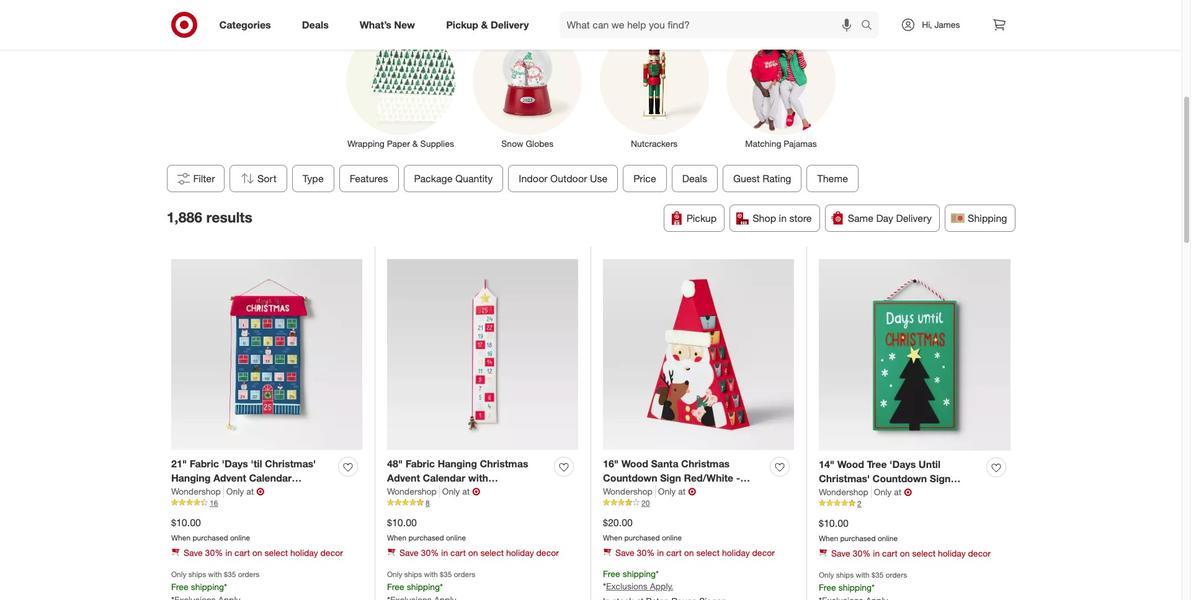Task type: describe. For each thing, give the bounding box(es) containing it.
calendar inside 21" fabric 'days 'til christmas' hanging advent calendar blue/red - wondershop™
[[249, 472, 292, 485]]

2 link
[[819, 499, 1011, 510]]

online for wondershop™
[[662, 534, 682, 543]]

hi,
[[923, 19, 933, 30]]

14"
[[819, 459, 835, 471]]

in for 21" fabric 'days 'til christmas' hanging advent calendar blue/red - wondershop™
[[226, 548, 232, 558]]

$20.00 when purchased online
[[603, 517, 682, 543]]

blue/red
[[171, 487, 215, 499]]

matching
[[746, 138, 782, 149]]

nutcrackers link
[[591, 24, 718, 150]]

decor for 21" fabric 'days 'til christmas' hanging advent calendar blue/red - wondershop™
[[321, 548, 343, 558]]

gingerbread
[[387, 487, 446, 499]]

what's new
[[360, 18, 415, 31]]

1,886
[[167, 208, 202, 226]]

save 30% in cart on select holiday decor for man
[[400, 548, 559, 558]]

8
[[426, 499, 430, 508]]

delivery for pickup & delivery
[[491, 18, 529, 31]]

white
[[513, 487, 540, 499]]

$10.00 when purchased online for green
[[819, 518, 898, 544]]

wondershop for 16"
[[603, 487, 653, 497]]

in for 48" fabric hanging christmas advent calendar with gingerbread man counter white - wondershop™
[[442, 548, 448, 558]]

decor for 48" fabric hanging christmas advent calendar with gingerbread man counter white - wondershop™
[[537, 548, 559, 558]]

48" fabric hanging christmas advent calendar with gingerbread man counter white - wondershop™ link
[[387, 458, 549, 513]]

james
[[935, 19, 961, 30]]

hanging inside 21" fabric 'days 'til christmas' hanging advent calendar blue/red - wondershop™
[[171, 472, 211, 485]]

day
[[877, 212, 894, 225]]

on for wondershop™
[[685, 548, 694, 558]]

free shipping * for 14" wood tree 'days until christmas' countdown sign green - wondershop™
[[819, 583, 875, 593]]

16" wood santa christmas countdown sign red/white - wondershop™ link
[[603, 458, 765, 499]]

exclusions apply. button
[[606, 581, 674, 594]]

orders for man
[[454, 570, 476, 580]]

sort
[[257, 173, 276, 185]]

calendar inside 48" fabric hanging christmas advent calendar with gingerbread man counter white - wondershop™
[[423, 472, 466, 485]]

20 link
[[603, 498, 795, 509]]

purchased for man
[[409, 534, 444, 543]]

matching pajamas
[[746, 138, 817, 149]]

guest
[[733, 173, 760, 185]]

sort button
[[229, 165, 287, 192]]

categories link
[[209, 11, 287, 38]]

$35 for green
[[872, 571, 884, 580]]

* for 14" wood tree 'days until christmas' countdown sign green - wondershop™
[[872, 583, 875, 593]]

at for with
[[463, 487, 470, 497]]

wondershop™ inside 48" fabric hanging christmas advent calendar with gingerbread man counter white - wondershop™
[[387, 501, 452, 513]]

deals button
[[672, 165, 718, 192]]

20
[[642, 499, 650, 508]]

store
[[790, 212, 812, 225]]

* for 21" fabric 'days 'til christmas' hanging advent calendar blue/red - wondershop™
[[224, 582, 227, 593]]

snow globes
[[502, 138, 554, 149]]

'til
[[251, 458, 262, 471]]

'days inside 21" fabric 'days 'til christmas' hanging advent calendar blue/red - wondershop™
[[222, 458, 248, 471]]

21" fabric 'days 'til christmas' hanging advent calendar blue/red - wondershop™ link
[[171, 458, 333, 499]]

wondershop link for calendar
[[387, 486, 440, 498]]

shop
[[753, 212, 777, 225]]

type
[[303, 173, 324, 185]]

paper
[[387, 138, 410, 149]]

at for countdown
[[895, 487, 902, 498]]

theme button
[[807, 165, 859, 192]]

features
[[350, 173, 388, 185]]

21"
[[171, 458, 187, 471]]

16 link
[[171, 498, 363, 509]]

online for man
[[446, 534, 466, 543]]

48"
[[387, 458, 403, 471]]

in for 14" wood tree 'days until christmas' countdown sign green - wondershop™
[[874, 549, 880, 559]]

14" wood tree 'days until christmas' countdown sign green - wondershop™ link
[[819, 458, 982, 500]]

package quantity button
[[404, 165, 503, 192]]

holiday for 48" fabric hanging christmas advent calendar with gingerbread man counter white - wondershop™
[[507, 548, 534, 558]]

¬ for with
[[473, 486, 481, 498]]

ships for 14" wood tree 'days until christmas' countdown sign green - wondershop™
[[837, 571, 854, 580]]

same
[[848, 212, 874, 225]]

what's
[[360, 18, 392, 31]]

snow
[[502, 138, 524, 149]]

select for 14" wood tree 'days until christmas' countdown sign green - wondershop™
[[913, 549, 936, 559]]

wood for 14"
[[838, 459, 865, 471]]

save 30% in cart on select holiday decor for blue/red
[[184, 548, 343, 558]]

free for 48" fabric hanging christmas advent calendar with gingerbread man counter white - wondershop™
[[387, 582, 405, 593]]

snow globes link
[[464, 24, 591, 150]]

pickup & delivery
[[446, 18, 529, 31]]

indoor outdoor use
[[519, 173, 608, 185]]

¬ for countdown
[[905, 487, 913, 499]]

online for green
[[878, 534, 898, 544]]

christmas' inside 21" fabric 'days 'til christmas' hanging advent calendar blue/red - wondershop™
[[265, 458, 316, 471]]

2
[[858, 500, 862, 509]]

filter button
[[167, 165, 224, 192]]

1,886 results
[[167, 208, 253, 226]]

* for 48" fabric hanging christmas advent calendar with gingerbread man counter white - wondershop™
[[440, 582, 443, 593]]

decor for 14" wood tree 'days until christmas' countdown sign green - wondershop™
[[969, 549, 991, 559]]

deals link
[[292, 11, 344, 38]]

type button
[[292, 165, 334, 192]]

deals for deals link
[[302, 18, 329, 31]]

free shipping * * exclusions apply.
[[603, 569, 674, 592]]

save for 48" fabric hanging christmas advent calendar with gingerbread man counter white - wondershop™
[[400, 548, 419, 558]]

same day delivery button
[[825, 205, 941, 232]]

cart for wondershop™
[[667, 548, 682, 558]]

advent inside 21" fabric 'days 'til christmas' hanging advent calendar blue/red - wondershop™
[[213, 472, 246, 485]]

- inside 21" fabric 'days 'til christmas' hanging advent calendar blue/red - wondershop™
[[218, 487, 222, 499]]

$10.00 for 48" fabric hanging christmas advent calendar with gingerbread man counter white - wondershop™
[[387, 517, 417, 529]]

santa
[[651, 458, 679, 471]]

pickup for pickup
[[687, 212, 717, 225]]

search
[[856, 20, 886, 32]]

indoor outdoor use button
[[508, 165, 618, 192]]

with for 48" fabric hanging christmas advent calendar with gingerbread man counter white - wondershop™
[[424, 570, 438, 580]]

purchased for blue/red
[[193, 534, 228, 543]]

delivery for same day delivery
[[897, 212, 932, 225]]

package
[[414, 173, 453, 185]]

pickup & delivery link
[[436, 11, 545, 38]]

christmas for red/white
[[682, 458, 730, 471]]

30% for man
[[421, 548, 439, 558]]

globes
[[526, 138, 554, 149]]

at for red/white
[[679, 487, 686, 497]]

30% for wondershop™
[[637, 548, 655, 558]]

wondershop only at ¬ for christmas'
[[819, 487, 913, 499]]

cart for green
[[883, 549, 898, 559]]

with for 21" fabric 'days 'til christmas' hanging advent calendar blue/red - wondershop™
[[208, 570, 222, 580]]

- inside 14" wood tree 'days until christmas' countdown sign green - wondershop™
[[851, 487, 855, 500]]

price
[[634, 173, 656, 185]]

red/white
[[684, 472, 734, 485]]

shipping for 14" wood tree 'days until christmas' countdown sign green - wondershop™
[[839, 583, 872, 593]]

48" fabric hanging christmas advent calendar with gingerbread man counter white - wondershop™
[[387, 458, 547, 513]]

when for 21" fabric 'days 'til christmas' hanging advent calendar blue/red - wondershop™
[[171, 534, 191, 543]]

christmas' inside 14" wood tree 'days until christmas' countdown sign green - wondershop™
[[819, 473, 870, 485]]

indoor
[[519, 173, 548, 185]]

apply.
[[650, 582, 674, 592]]

16
[[210, 499, 218, 508]]

14" wood tree 'days until christmas' countdown sign green - wondershop™
[[819, 459, 951, 500]]

wondershop link for christmas'
[[819, 487, 872, 499]]

fabric for calendar
[[406, 458, 435, 471]]

- inside 16" wood santa christmas countdown sign red/white - wondershop™
[[737, 472, 741, 485]]

when for 14" wood tree 'days until christmas' countdown sign green - wondershop™
[[819, 534, 839, 544]]

price button
[[623, 165, 667, 192]]

counter
[[472, 487, 511, 499]]

¬ for red/white
[[689, 486, 697, 498]]

21" fabric 'days 'til christmas' hanging advent calendar blue/red - wondershop™
[[171, 458, 316, 499]]

ships for 21" fabric 'days 'til christmas' hanging advent calendar blue/red - wondershop™
[[189, 570, 206, 580]]

only ships with $35 orders for man
[[387, 570, 476, 580]]

8 link
[[387, 498, 579, 509]]

16" wood santa christmas countdown sign red/white - wondershop™
[[603, 458, 741, 499]]

purchased for wondershop™
[[625, 534, 660, 543]]



Task type: vqa. For each thing, say whether or not it's contained in the screenshot.
the Supplies
yes



Task type: locate. For each thing, give the bounding box(es) containing it.
wondershop only at ¬ up 8
[[387, 486, 481, 498]]

wondershop link
[[171, 486, 224, 498], [387, 486, 440, 498], [603, 486, 656, 498], [819, 487, 872, 499]]

$10.00 down green
[[819, 518, 849, 530]]

free for 21" fabric 'days 'til christmas' hanging advent calendar blue/red - wondershop™
[[171, 582, 189, 593]]

when for 48" fabric hanging christmas advent calendar with gingerbread man counter white - wondershop™
[[387, 534, 407, 543]]

1 vertical spatial deals
[[682, 173, 707, 185]]

wood for 16"
[[622, 458, 649, 471]]

shipping
[[968, 212, 1008, 225]]

holiday for 14" wood tree 'days until christmas' countdown sign green - wondershop™
[[939, 549, 966, 559]]

filter
[[193, 173, 215, 185]]

1 horizontal spatial $10.00 when purchased online
[[387, 517, 466, 543]]

at up the 20 link on the bottom
[[679, 487, 686, 497]]

wondershop™ down gingerbread
[[387, 501, 452, 513]]

save down gingerbread
[[400, 548, 419, 558]]

features button
[[339, 165, 399, 192]]

when down 'blue/red'
[[171, 534, 191, 543]]

- right 'blue/red'
[[218, 487, 222, 499]]

holiday down the 16 link
[[291, 548, 318, 558]]

deals up the pickup button
[[682, 173, 707, 185]]

0 horizontal spatial fabric
[[190, 458, 219, 471]]

0 horizontal spatial 'days
[[222, 458, 248, 471]]

only ships with $35 orders for blue/red
[[171, 570, 260, 580]]

$35 for man
[[440, 570, 452, 580]]

select down the 20 link on the bottom
[[697, 548, 720, 558]]

1 vertical spatial christmas'
[[819, 473, 870, 485]]

0 horizontal spatial advent
[[213, 472, 246, 485]]

1 horizontal spatial $35
[[440, 570, 452, 580]]

1 vertical spatial &
[[413, 138, 418, 149]]

countdown inside 16" wood santa christmas countdown sign red/white - wondershop™
[[603, 472, 658, 485]]

fabric right the 48" at the bottom left of the page
[[406, 458, 435, 471]]

results
[[206, 208, 253, 226]]

ships for 48" fabric hanging christmas advent calendar with gingerbread man counter white - wondershop™
[[405, 570, 422, 580]]

shipping
[[623, 569, 656, 580], [191, 582, 224, 593], [407, 582, 440, 593], [839, 583, 872, 593]]

-
[[737, 472, 741, 485], [218, 487, 222, 499], [543, 487, 547, 499], [851, 487, 855, 500]]

advent inside 48" fabric hanging christmas advent calendar with gingerbread man counter white - wondershop™
[[387, 472, 420, 485]]

30%
[[205, 548, 223, 558], [421, 548, 439, 558], [637, 548, 655, 558], [853, 549, 871, 559]]

select down 2 link
[[913, 549, 936, 559]]

What can we help you find? suggestions appear below search field
[[560, 11, 865, 38]]

0 horizontal spatial hanging
[[171, 472, 211, 485]]

select
[[265, 548, 288, 558], [481, 548, 504, 558], [697, 548, 720, 558], [913, 549, 936, 559]]

'days right tree
[[890, 459, 917, 471]]

0 vertical spatial delivery
[[491, 18, 529, 31]]

with inside 48" fabric hanging christmas advent calendar with gingerbread man counter white - wondershop™
[[469, 472, 489, 485]]

countdown inside 14" wood tree 'days until christmas' countdown sign green - wondershop™
[[873, 473, 928, 485]]

wondershop only at ¬ up 16
[[171, 486, 265, 498]]

free shipping *
[[171, 582, 227, 593], [387, 582, 443, 593], [819, 583, 875, 593]]

wrapping paper & supplies link
[[338, 24, 464, 150]]

pajamas
[[784, 138, 817, 149]]

sign down until
[[930, 473, 951, 485]]

1 horizontal spatial calendar
[[423, 472, 466, 485]]

sign inside 16" wood santa christmas countdown sign red/white - wondershop™
[[661, 472, 682, 485]]

when down green
[[819, 534, 839, 544]]

man
[[449, 487, 470, 499]]

save down green
[[832, 549, 851, 559]]

exclusions
[[606, 582, 648, 592]]

0 horizontal spatial christmas'
[[265, 458, 316, 471]]

sign
[[661, 472, 682, 485], [930, 473, 951, 485]]

1 vertical spatial delivery
[[897, 212, 932, 225]]

0 horizontal spatial deals
[[302, 18, 329, 31]]

30% down 16
[[205, 548, 223, 558]]

1 horizontal spatial pickup
[[687, 212, 717, 225]]

select for 48" fabric hanging christmas advent calendar with gingerbread man counter white - wondershop™
[[481, 548, 504, 558]]

$10.00
[[171, 517, 201, 529], [387, 517, 417, 529], [819, 518, 849, 530]]

wondershop link up 16
[[171, 486, 224, 498]]

shipping inside free shipping * * exclusions apply.
[[623, 569, 656, 580]]

shop in store button
[[730, 205, 820, 232]]

wood right 16" in the bottom right of the page
[[622, 458, 649, 471]]

online inside $20.00 when purchased online
[[662, 534, 682, 543]]

wondershop link for sign
[[603, 486, 656, 498]]

- right white
[[543, 487, 547, 499]]

fabric inside 48" fabric hanging christmas advent calendar with gingerbread man counter white - wondershop™
[[406, 458, 435, 471]]

only
[[226, 487, 244, 497], [443, 487, 460, 497], [659, 487, 676, 497], [875, 487, 892, 498], [171, 570, 187, 580], [387, 570, 403, 580], [819, 571, 835, 580]]

*
[[656, 569, 659, 580], [603, 582, 606, 592], [224, 582, 227, 593], [440, 582, 443, 593], [872, 583, 875, 593]]

deals left what's
[[302, 18, 329, 31]]

shipping for 21" fabric 'days 'til christmas' hanging advent calendar blue/red - wondershop™
[[191, 582, 224, 593]]

tree
[[868, 459, 887, 471]]

2 fabric from the left
[[406, 458, 435, 471]]

1 christmas from the left
[[480, 458, 529, 471]]

free for 14" wood tree 'days until christmas' countdown sign green - wondershop™
[[819, 583, 837, 593]]

online down the 20 link on the bottom
[[662, 534, 682, 543]]

save 30% in cart on select holiday decor up "apply."
[[616, 548, 775, 558]]

pickup inside button
[[687, 212, 717, 225]]

0 horizontal spatial calendar
[[249, 472, 292, 485]]

1 calendar from the left
[[249, 472, 292, 485]]

wood inside 14" wood tree 'days until christmas' countdown sign green - wondershop™
[[838, 459, 865, 471]]

pickup button
[[664, 205, 725, 232]]

shop in store
[[753, 212, 812, 225]]

decor for 16" wood santa christmas countdown sign red/white - wondershop™
[[753, 548, 775, 558]]

online
[[230, 534, 250, 543], [446, 534, 466, 543], [662, 534, 682, 543], [878, 534, 898, 544]]

wondershop up 20
[[603, 487, 653, 497]]

1 horizontal spatial christmas'
[[819, 473, 870, 485]]

christmas inside 16" wood santa christmas countdown sign red/white - wondershop™
[[682, 458, 730, 471]]

0 vertical spatial hanging
[[438, 458, 477, 471]]

save for 21" fabric 'days 'til christmas' hanging advent calendar blue/red - wondershop™
[[184, 548, 203, 558]]

wondershop
[[171, 487, 221, 497], [387, 487, 437, 497], [603, 487, 653, 497], [819, 487, 869, 498]]

only ships with $35 orders for green
[[819, 571, 908, 580]]

1 horizontal spatial delivery
[[897, 212, 932, 225]]

30% for green
[[853, 549, 871, 559]]

christmas up red/white
[[682, 458, 730, 471]]

with for 14" wood tree 'days until christmas' countdown sign green - wondershop™
[[856, 571, 870, 580]]

$10.00 down gingerbread
[[387, 517, 417, 529]]

30% down 8
[[421, 548, 439, 558]]

select down the 16 link
[[265, 548, 288, 558]]

advent down the 48" at the bottom left of the page
[[387, 472, 420, 485]]

2 horizontal spatial free shipping *
[[819, 583, 875, 593]]

wondershop only at ¬ up 20
[[603, 486, 697, 498]]

nutcrackers
[[631, 138, 678, 149]]

wondershop™ inside 16" wood santa christmas countdown sign red/white - wondershop™
[[603, 487, 668, 499]]

decor
[[321, 548, 343, 558], [537, 548, 559, 558], [753, 548, 775, 558], [969, 549, 991, 559]]

16" wood santa christmas countdown sign red/white - wondershop™ image
[[603, 259, 795, 450], [603, 259, 795, 450]]

2 horizontal spatial ships
[[837, 571, 854, 580]]

1 horizontal spatial deals
[[682, 173, 707, 185]]

christmas' right 'til
[[265, 458, 316, 471]]

purchased inside $20.00 when purchased online
[[625, 534, 660, 543]]

save 30% in cart on select holiday decor down 8 'link'
[[400, 548, 559, 558]]

save down $20.00 when purchased online
[[616, 548, 635, 558]]

free shipping * for 21" fabric 'days 'til christmas' hanging advent calendar blue/red - wondershop™
[[171, 582, 227, 593]]

0 horizontal spatial $10.00
[[171, 517, 201, 529]]

online for blue/red
[[230, 534, 250, 543]]

$10.00 for 14" wood tree 'days until christmas' countdown sign green - wondershop™
[[819, 518, 849, 530]]

wondershop™ inside 21" fabric 'days 'til christmas' hanging advent calendar blue/red - wondershop™
[[225, 487, 290, 499]]

deals inside button
[[682, 173, 707, 185]]

holiday down the 20 link on the bottom
[[723, 548, 750, 558]]

cart down 2 link
[[883, 549, 898, 559]]

when down $20.00
[[603, 534, 623, 543]]

30% down $20.00 when purchased online
[[637, 548, 655, 558]]

save down 'blue/red'
[[184, 548, 203, 558]]

2 horizontal spatial only ships with $35 orders
[[819, 571, 908, 580]]

cart up "apply."
[[667, 548, 682, 558]]

wondershop up 2
[[819, 487, 869, 498]]

0 horizontal spatial &
[[413, 138, 418, 149]]

wondershop™ down tree
[[858, 487, 923, 500]]

1 horizontal spatial $10.00
[[387, 517, 417, 529]]

on for man
[[469, 548, 478, 558]]

at up 8 'link'
[[463, 487, 470, 497]]

holiday for 16" wood santa christmas countdown sign red/white - wondershop™
[[723, 548, 750, 558]]

$35
[[224, 570, 236, 580], [440, 570, 452, 580], [872, 571, 884, 580]]

1 horizontal spatial 'days
[[890, 459, 917, 471]]

$10.00 when purchased online
[[171, 517, 250, 543], [387, 517, 466, 543], [819, 518, 898, 544]]

online down 8 'link'
[[446, 534, 466, 543]]

countdown down 16" in the bottom right of the page
[[603, 472, 658, 485]]

0 horizontal spatial ships
[[189, 570, 206, 580]]

wondershop for 14"
[[819, 487, 869, 498]]

save for 14" wood tree 'days until christmas' countdown sign green - wondershop™
[[832, 549, 851, 559]]

shipping button
[[946, 205, 1016, 232]]

save 30% in cart on select holiday decor
[[184, 548, 343, 558], [400, 548, 559, 558], [616, 548, 775, 558], [832, 549, 991, 559]]

16"
[[603, 458, 619, 471]]

wondershop link up 8
[[387, 486, 440, 498]]

when
[[171, 534, 191, 543], [387, 534, 407, 543], [603, 534, 623, 543], [819, 534, 839, 544]]

on down the 16 link
[[253, 548, 262, 558]]

fabric inside 21" fabric 'days 'til christmas' hanging advent calendar blue/red - wondershop™
[[190, 458, 219, 471]]

select for 21" fabric 'days 'til christmas' hanging advent calendar blue/red - wondershop™
[[265, 548, 288, 558]]

2 advent from the left
[[387, 472, 420, 485]]

save for 16" wood santa christmas countdown sign red/white - wondershop™
[[616, 548, 635, 558]]

fabric
[[190, 458, 219, 471], [406, 458, 435, 471]]

wood right 14" at the bottom of page
[[838, 459, 865, 471]]

wrapping paper & supplies
[[348, 138, 454, 149]]

save 30% in cart on select holiday decor down the 16 link
[[184, 548, 343, 558]]

0 vertical spatial pickup
[[446, 18, 479, 31]]

wondershop for 21"
[[171, 487, 221, 497]]

wondershop only at ¬ up 2
[[819, 487, 913, 499]]

theme
[[818, 173, 848, 185]]

package quantity
[[414, 173, 493, 185]]

2 horizontal spatial $10.00 when purchased online
[[819, 518, 898, 544]]

when down gingerbread
[[387, 534, 407, 543]]

wondershop™ inside 14" wood tree 'days until christmas' countdown sign green - wondershop™
[[858, 487, 923, 500]]

$10.00 for 21" fabric 'days 'til christmas' hanging advent calendar blue/red - wondershop™
[[171, 517, 201, 529]]

$10.00 when purchased online for blue/red
[[171, 517, 250, 543]]

online down the 16 link
[[230, 534, 250, 543]]

at up the 16 link
[[247, 487, 254, 497]]

48" fabric hanging christmas advent calendar with gingerbread man counter white - wondershop™ image
[[387, 259, 579, 450], [387, 259, 579, 450]]

delivery inside the pickup & delivery link
[[491, 18, 529, 31]]

wondershop only at ¬ for hanging
[[171, 486, 265, 498]]

with
[[469, 472, 489, 485], [208, 570, 222, 580], [424, 570, 438, 580], [856, 571, 870, 580]]

wondershop up 8
[[387, 487, 437, 497]]

pickup down deals button
[[687, 212, 717, 225]]

free inside free shipping * * exclusions apply.
[[603, 569, 621, 580]]

0 horizontal spatial only ships with $35 orders
[[171, 570, 260, 580]]

when inside $20.00 when purchased online
[[603, 534, 623, 543]]

free shipping * for 48" fabric hanging christmas advent calendar with gingerbread man counter white - wondershop™
[[387, 582, 443, 593]]

$10.00 down 'blue/red'
[[171, 517, 201, 529]]

christmas up counter
[[480, 458, 529, 471]]

1 horizontal spatial only ships with $35 orders
[[387, 570, 476, 580]]

sign down santa
[[661, 472, 682, 485]]

$10.00 when purchased online for man
[[387, 517, 466, 543]]

14" wood tree 'days until christmas' countdown sign green - wondershop™ image
[[819, 259, 1011, 451], [819, 259, 1011, 451]]

1 horizontal spatial sign
[[930, 473, 951, 485]]

at for advent
[[247, 487, 254, 497]]

wondershop link up 20
[[603, 486, 656, 498]]

what's new link
[[349, 11, 431, 38]]

search button
[[856, 11, 886, 41]]

$10.00 when purchased online down 16
[[171, 517, 250, 543]]

guest rating button
[[723, 165, 802, 192]]

on down 2 link
[[901, 549, 911, 559]]

pickup right new at the left
[[446, 18, 479, 31]]

holiday for 21" fabric 'days 'til christmas' hanging advent calendar blue/red - wondershop™
[[291, 548, 318, 558]]

categories
[[219, 18, 271, 31]]

matching pajamas link
[[718, 24, 845, 150]]

1 vertical spatial hanging
[[171, 472, 211, 485]]

0 horizontal spatial sign
[[661, 472, 682, 485]]

'days left 'til
[[222, 458, 248, 471]]

- right red/white
[[737, 472, 741, 485]]

use
[[590, 173, 608, 185]]

$20.00
[[603, 517, 633, 529]]

wood inside 16" wood santa christmas countdown sign red/white - wondershop™
[[622, 458, 649, 471]]

quantity
[[455, 173, 493, 185]]

calendar up man
[[423, 472, 466, 485]]

1 horizontal spatial orders
[[454, 570, 476, 580]]

supplies
[[421, 138, 454, 149]]

select down 8 'link'
[[481, 548, 504, 558]]

same day delivery
[[848, 212, 932, 225]]

$10.00 when purchased online down 2
[[819, 518, 898, 544]]

0 horizontal spatial free shipping *
[[171, 582, 227, 593]]

save 30% in cart on select holiday decor for wondershop™
[[616, 548, 775, 558]]

holiday down white
[[507, 548, 534, 558]]

1 advent from the left
[[213, 472, 246, 485]]

$35 for blue/red
[[224, 570, 236, 580]]

outdoor
[[550, 173, 587, 185]]

holiday down 2 link
[[939, 549, 966, 559]]

fabric for hanging
[[190, 458, 219, 471]]

$10.00 when purchased online down 8
[[387, 517, 466, 543]]

2 horizontal spatial orders
[[886, 571, 908, 580]]

hanging up 'blue/red'
[[171, 472, 211, 485]]

hi, james
[[923, 19, 961, 30]]

orders for green
[[886, 571, 908, 580]]

0 horizontal spatial $10.00 when purchased online
[[171, 517, 250, 543]]

wondershop link for hanging
[[171, 486, 224, 498]]

at up 2 link
[[895, 487, 902, 498]]

hanging up man
[[438, 458, 477, 471]]

0 horizontal spatial pickup
[[446, 18, 479, 31]]

wondershop only at ¬ for calendar
[[387, 486, 481, 498]]

30% for blue/red
[[205, 548, 223, 558]]

cart down the 16 link
[[235, 548, 250, 558]]

on for blue/red
[[253, 548, 262, 558]]

&
[[481, 18, 488, 31], [413, 138, 418, 149]]

0 vertical spatial deals
[[302, 18, 329, 31]]

on down the 20 link on the bottom
[[685, 548, 694, 558]]

1 horizontal spatial free shipping *
[[387, 582, 443, 593]]

0 horizontal spatial $35
[[224, 570, 236, 580]]

2 horizontal spatial $10.00
[[819, 518, 849, 530]]

0 horizontal spatial christmas
[[480, 458, 529, 471]]

in for 16" wood santa christmas countdown sign red/white - wondershop™
[[658, 548, 664, 558]]

1 fabric from the left
[[190, 458, 219, 471]]

calendar
[[249, 472, 292, 485], [423, 472, 466, 485]]

- left 2
[[851, 487, 855, 500]]

on down 8 'link'
[[469, 548, 478, 558]]

0 vertical spatial christmas'
[[265, 458, 316, 471]]

hanging inside 48" fabric hanging christmas advent calendar with gingerbread man counter white - wondershop™
[[438, 458, 477, 471]]

rating
[[763, 173, 792, 185]]

pickup for pickup & delivery
[[446, 18, 479, 31]]

2 horizontal spatial $35
[[872, 571, 884, 580]]

select for 16" wood santa christmas countdown sign red/white - wondershop™
[[697, 548, 720, 558]]

0 vertical spatial &
[[481, 18, 488, 31]]

cart for blue/red
[[235, 548, 250, 558]]

christmas inside 48" fabric hanging christmas advent calendar with gingerbread man counter white - wondershop™
[[480, 458, 529, 471]]

purchased down 16
[[193, 534, 228, 543]]

christmas for with
[[480, 458, 529, 471]]

purchased down 8
[[409, 534, 444, 543]]

wondershop™ down 'til
[[225, 487, 290, 499]]

online down 2 link
[[878, 534, 898, 544]]

when for 16" wood santa christmas countdown sign red/white - wondershop™
[[603, 534, 623, 543]]

orders for blue/red
[[238, 570, 260, 580]]

1 horizontal spatial advent
[[387, 472, 420, 485]]

2 christmas from the left
[[682, 458, 730, 471]]

1 horizontal spatial countdown
[[873, 473, 928, 485]]

purchased down $20.00
[[625, 534, 660, 543]]

0 horizontal spatial wood
[[622, 458, 649, 471]]

0 horizontal spatial orders
[[238, 570, 260, 580]]

shipping for 48" fabric hanging christmas advent calendar with gingerbread man counter white - wondershop™
[[407, 582, 440, 593]]

wondershop™ up $20.00
[[603, 487, 668, 499]]

in inside 'button'
[[779, 212, 787, 225]]

cart for man
[[451, 548, 466, 558]]

30% down 2
[[853, 549, 871, 559]]

1 horizontal spatial christmas
[[682, 458, 730, 471]]

1 horizontal spatial &
[[481, 18, 488, 31]]

1 horizontal spatial wood
[[838, 459, 865, 471]]

¬
[[256, 486, 265, 498], [473, 486, 481, 498], [689, 486, 697, 498], [905, 487, 913, 499]]

wondershop link up 2
[[819, 487, 872, 499]]

wondershop for 48"
[[387, 487, 437, 497]]

0 horizontal spatial delivery
[[491, 18, 529, 31]]

purchased down 2
[[841, 534, 876, 544]]

green
[[819, 487, 848, 500]]

wrapping
[[348, 138, 385, 149]]

on for green
[[901, 549, 911, 559]]

1 horizontal spatial hanging
[[438, 458, 477, 471]]

1 vertical spatial pickup
[[687, 212, 717, 225]]

deals for deals button
[[682, 173, 707, 185]]

guest rating
[[733, 173, 792, 185]]

delivery inside "same day delivery" button
[[897, 212, 932, 225]]

advent
[[213, 472, 246, 485], [387, 472, 420, 485]]

1 horizontal spatial ships
[[405, 570, 422, 580]]

save 30% in cart on select holiday decor for green
[[832, 549, 991, 559]]

wondershop™
[[225, 487, 290, 499], [603, 487, 668, 499], [858, 487, 923, 500], [387, 501, 452, 513]]

purchased
[[193, 534, 228, 543], [409, 534, 444, 543], [625, 534, 660, 543], [841, 534, 876, 544]]

until
[[919, 459, 941, 471]]

cart down 8 'link'
[[451, 548, 466, 558]]

save 30% in cart on select holiday decor down 2 link
[[832, 549, 991, 559]]

christmas' up green
[[819, 473, 870, 485]]

fabric right 21"
[[190, 458, 219, 471]]

calendar down 'til
[[249, 472, 292, 485]]

2 calendar from the left
[[423, 472, 466, 485]]

christmas
[[480, 458, 529, 471], [682, 458, 730, 471]]

21" fabric 'days 'til christmas' hanging advent calendar blue/red - wondershop™ image
[[171, 259, 363, 450], [171, 259, 363, 450]]

'days inside 14" wood tree 'days until christmas' countdown sign green - wondershop™
[[890, 459, 917, 471]]

advent up 16
[[213, 472, 246, 485]]

1 horizontal spatial fabric
[[406, 458, 435, 471]]

purchased for green
[[841, 534, 876, 544]]

- inside 48" fabric hanging christmas advent calendar with gingerbread man counter white - wondershop™
[[543, 487, 547, 499]]

countdown down tree
[[873, 473, 928, 485]]

deals
[[302, 18, 329, 31], [682, 173, 707, 185]]

0 horizontal spatial countdown
[[603, 472, 658, 485]]

sign inside 14" wood tree 'days until christmas' countdown sign green - wondershop™
[[930, 473, 951, 485]]

wondershop up 16
[[171, 487, 221, 497]]



